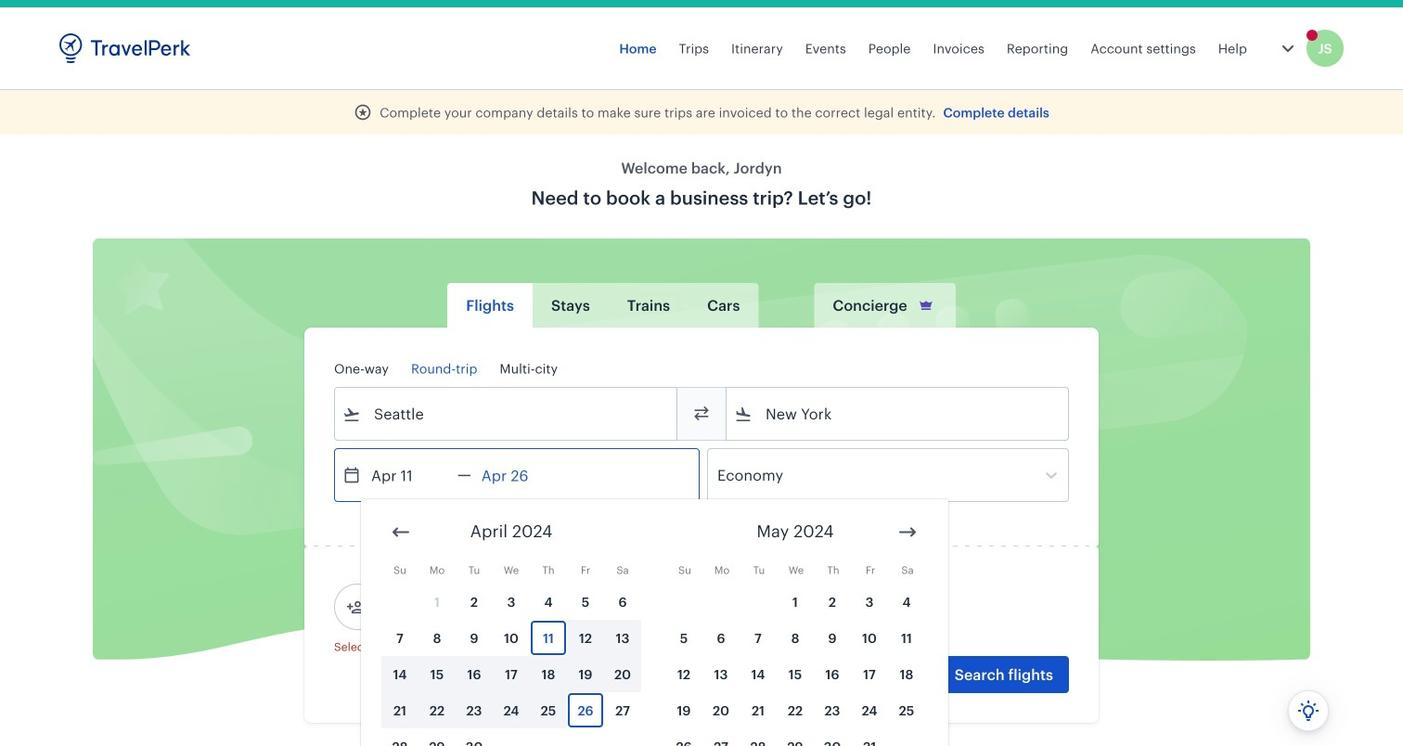 Task type: locate. For each thing, give the bounding box(es) containing it.
Add first traveler search field
[[365, 592, 558, 622]]

choose saturday, may 11, 2024 as your check-out date. it's available. image
[[889, 621, 924, 655]]

choose friday, may 31, 2024 as your check-out date. it's available. image
[[852, 730, 887, 746]]

Depart text field
[[361, 449, 458, 501]]

choose friday, may 24, 2024 as your check-out date. it's available. image
[[852, 693, 887, 728]]

calendar application
[[361, 499, 1403, 746]]

choose saturday, may 4, 2024 as your check-out date. it's available. image
[[889, 585, 924, 619]]

move backward to switch to the previous month. image
[[390, 521, 412, 543]]



Task type: describe. For each thing, give the bounding box(es) containing it.
move forward to switch to the next month. image
[[897, 521, 919, 543]]

choose friday, may 10, 2024 as your check-out date. it's available. image
[[852, 621, 887, 655]]

To search field
[[753, 399, 1044, 429]]

choose saturday, may 18, 2024 as your check-out date. it's available. image
[[889, 657, 924, 691]]

choose friday, may 3, 2024 as your check-out date. it's available. image
[[852, 585, 887, 619]]

choose friday, may 17, 2024 as your check-out date. it's available. image
[[852, 657, 887, 691]]

From search field
[[361, 399, 652, 429]]

choose saturday, may 25, 2024 as your check-out date. it's available. image
[[889, 693, 924, 728]]

Return text field
[[471, 449, 568, 501]]



